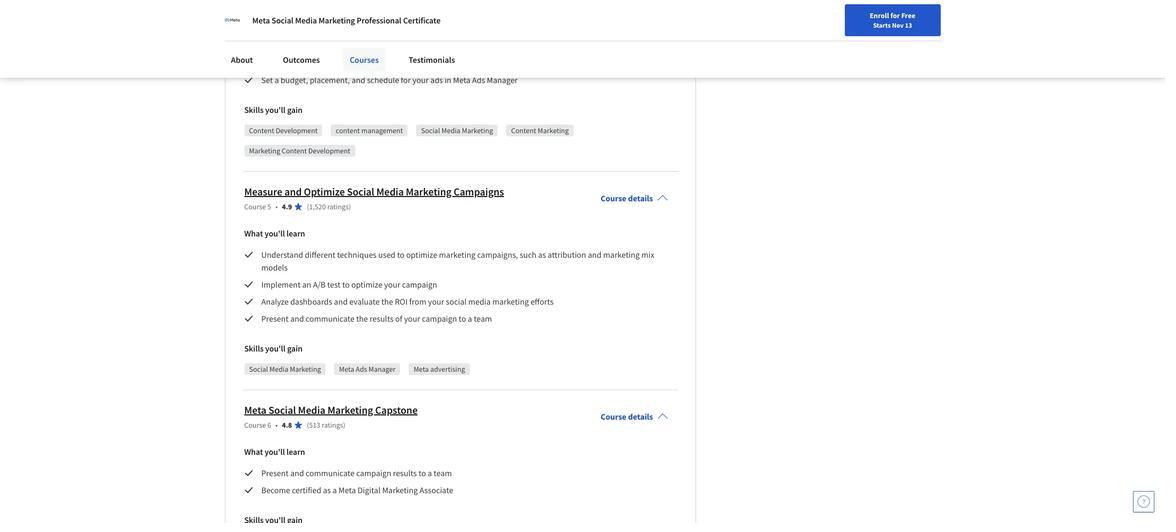 Task type: vqa. For each thing, say whether or not it's contained in the screenshot.
campaign for optimize
yes



Task type: describe. For each thing, give the bounding box(es) containing it.
ad
[[292, 58, 301, 68]]

schedule
[[367, 75, 399, 85]]

course details button for meta social media marketing capstone
[[592, 396, 677, 437]]

content marketing
[[511, 126, 569, 135]]

0 horizontal spatial the
[[356, 313, 368, 324]]

content for content development
[[249, 126, 274, 135]]

set
[[261, 75, 273, 85]]

course 5 •
[[244, 202, 278, 212]]

content
[[336, 126, 360, 135]]

skills you'll gain for set
[[244, 105, 303, 115]]

results for to
[[393, 468, 417, 479]]

marketing right media
[[492, 296, 529, 307]]

structure campaigns in meta ads manager
[[261, 41, 410, 51]]

1,520
[[309, 202, 326, 212]]

meta ads manager
[[339, 365, 396, 374]]

learn for and
[[287, 228, 305, 239]]

) for social
[[349, 202, 351, 212]]

become
[[261, 485, 290, 496]]

meta right meta icon
[[252, 15, 270, 26]]

to right test on the bottom left of page
[[342, 279, 350, 290]]

to inside 'understand different techniques used to optimize marketing campaigns, such as attribution and marketing mix models'
[[397, 249, 405, 260]]

build an ad that aligns with your marketing objectives and target it to your intended audience
[[261, 58, 592, 68]]

marketing left mix
[[603, 249, 640, 260]]

6
[[268, 420, 271, 430]]

• for and
[[275, 202, 278, 212]]

from
[[409, 296, 426, 307]]

analyze
[[261, 296, 289, 307]]

2 vertical spatial manager
[[369, 365, 396, 374]]

associate
[[420, 485, 453, 496]]

find your new career
[[869, 12, 936, 22]]

such
[[520, 249, 536, 260]]

nov
[[892, 21, 904, 29]]

test
[[327, 279, 341, 290]]

enroll
[[870, 11, 889, 20]]

optimize for your
[[351, 279, 382, 290]]

placement,
[[310, 75, 350, 85]]

meta social media marketing capstone
[[244, 403, 418, 417]]

help center image
[[1137, 495, 1150, 508]]

management
[[361, 126, 403, 135]]

and down the with
[[352, 75, 365, 85]]

build
[[261, 58, 280, 68]]

measure and optimize social media marketing campaigns
[[244, 185, 504, 198]]

2 vertical spatial ads
[[356, 365, 367, 374]]

1 vertical spatial manager
[[487, 75, 518, 85]]

gain for dashboards
[[287, 343, 303, 354]]

about
[[231, 54, 253, 65]]

intended
[[525, 58, 557, 68]]

meta left the 'advertising'
[[414, 365, 429, 374]]

what for meta social media marketing capstone
[[244, 447, 263, 457]]

a up associate
[[428, 468, 432, 479]]

ads
[[430, 75, 443, 85]]

skills for set a budget, placement, and schedule for your ads in meta ads manager
[[244, 105, 264, 115]]

course details for measure and optimize social media marketing campaigns
[[601, 193, 653, 204]]

content development
[[249, 126, 318, 135]]

measure
[[244, 185, 282, 198]]

gain for a
[[287, 105, 303, 115]]

a down media
[[468, 313, 472, 324]]

513
[[309, 420, 320, 430]]

media
[[468, 296, 491, 307]]

campaign for optimize
[[402, 279, 437, 290]]

you'll down 6
[[265, 447, 285, 457]]

meta down the present and communicate campaign results to a team
[[339, 485, 356, 496]]

free
[[901, 11, 916, 20]]

meta social media marketing capstone link
[[244, 403, 418, 417]]

of
[[395, 313, 402, 324]]

objectives
[[416, 58, 452, 68]]

set a budget, placement, and schedule for your ads in meta ads manager
[[261, 75, 518, 85]]

0 vertical spatial social media marketing
[[421, 126, 493, 135]]

0 horizontal spatial in
[[337, 41, 343, 51]]

evaluate
[[349, 296, 380, 307]]

13
[[905, 21, 912, 29]]

career
[[916, 12, 936, 22]]

for inside enroll for free starts nov 13
[[891, 11, 900, 20]]

to down social at the left bottom
[[459, 313, 466, 324]]

marketing content development
[[249, 146, 350, 156]]

marketing up set a budget, placement, and schedule for your ads in meta ads manager
[[377, 58, 414, 68]]

aligns
[[319, 58, 340, 68]]

new
[[900, 12, 914, 22]]

1 vertical spatial team
[[434, 468, 452, 479]]

enroll for free starts nov 13
[[870, 11, 916, 29]]

content for content marketing
[[511, 126, 536, 135]]

used
[[378, 249, 395, 260]]

efforts
[[531, 296, 554, 307]]

optimize for marketing
[[406, 249, 437, 260]]

communicate for campaign
[[306, 468, 355, 479]]

to up associate
[[419, 468, 426, 479]]

mix
[[641, 249, 654, 260]]

testimonials link
[[402, 48, 462, 71]]

• for social
[[275, 420, 278, 430]]

course details for meta social media marketing capstone
[[601, 411, 653, 422]]

1 vertical spatial ads
[[472, 75, 485, 85]]

social
[[446, 296, 467, 307]]

0 vertical spatial ads
[[364, 41, 377, 51]]

certified
[[292, 485, 321, 496]]

courses
[[350, 54, 379, 65]]

advertising
[[430, 365, 465, 374]]

results for of
[[370, 313, 394, 324]]

target
[[469, 58, 490, 68]]

budget,
[[281, 75, 308, 85]]

attribution
[[548, 249, 586, 260]]

present and communicate campaign results to a team
[[261, 468, 452, 479]]

meta down target
[[453, 75, 470, 85]]

meta up course 6 •
[[244, 403, 266, 417]]

ratings for optimize
[[327, 202, 349, 212]]

become certified as a meta digital marketing associate
[[261, 485, 453, 496]]

( for optimize
[[307, 202, 309, 212]]

to right it
[[498, 58, 506, 68]]

1 vertical spatial social media marketing
[[249, 365, 321, 374]]

5
[[268, 202, 271, 212]]

starts
[[873, 21, 891, 29]]

and up certified
[[290, 468, 304, 479]]

roi
[[395, 296, 408, 307]]

ratings for media
[[322, 420, 343, 430]]

different
[[305, 249, 335, 260]]



Task type: locate. For each thing, give the bounding box(es) containing it.
gain up 'content development'
[[287, 105, 303, 115]]

social
[[272, 15, 293, 26], [421, 126, 440, 135], [347, 185, 374, 198], [249, 365, 268, 374], [268, 403, 296, 417]]

1 vertical spatial skills
[[244, 343, 264, 354]]

what you'll learn
[[244, 19, 305, 30], [244, 228, 305, 239], [244, 447, 305, 457]]

in right "ads"
[[445, 75, 451, 85]]

audience
[[559, 58, 592, 68]]

1 horizontal spatial social media marketing
[[421, 126, 493, 135]]

0 vertical spatial the
[[381, 296, 393, 307]]

0 vertical spatial manager
[[379, 41, 410, 51]]

models
[[261, 262, 288, 273]]

details for measure and optimize social media marketing campaigns
[[628, 193, 653, 204]]

and right attribution
[[588, 249, 602, 260]]

details
[[628, 193, 653, 204], [628, 411, 653, 422]]

1 vertical spatial communicate
[[306, 468, 355, 479]]

( 1,520 ratings )
[[307, 202, 351, 212]]

and
[[454, 58, 467, 68], [352, 75, 365, 85], [284, 185, 302, 198], [588, 249, 602, 260], [334, 296, 348, 307], [290, 313, 304, 324], [290, 468, 304, 479]]

you'll
[[265, 19, 285, 30], [265, 105, 285, 115], [265, 228, 285, 239], [265, 343, 285, 354], [265, 447, 285, 457]]

optimize right used
[[406, 249, 437, 260]]

courses link
[[343, 48, 385, 71]]

techniques
[[337, 249, 377, 260]]

skills for analyze dashboards and evaluate the roi from your social media marketing efforts
[[244, 343, 264, 354]]

ads up meta social media marketing capstone at the left bottom of page
[[356, 365, 367, 374]]

0 vertical spatial campaign
[[402, 279, 437, 290]]

the
[[381, 296, 393, 307], [356, 313, 368, 324]]

course details
[[601, 193, 653, 204], [601, 411, 653, 422]]

manager down it
[[487, 75, 518, 85]]

an left a/b
[[302, 279, 311, 290]]

what you'll learn up structure at the top left of the page
[[244, 19, 305, 30]]

skills you'll gain for analyze
[[244, 343, 303, 354]]

( right 4.9
[[307, 202, 309, 212]]

meta advertising
[[414, 365, 465, 374]]

1 vertical spatial the
[[356, 313, 368, 324]]

) down measure and optimize social media marketing campaigns link
[[349, 202, 351, 212]]

in up the with
[[337, 41, 343, 51]]

present
[[261, 313, 289, 324], [261, 468, 289, 479]]

1 horizontal spatial optimize
[[406, 249, 437, 260]]

meta image
[[225, 13, 239, 28]]

present and communicate the results of your campaign to a team
[[261, 313, 492, 324]]

0 vertical spatial present
[[261, 313, 289, 324]]

and left target
[[454, 58, 467, 68]]

and down dashboards
[[290, 313, 304, 324]]

0 vertical spatial skills you'll gain
[[244, 105, 303, 115]]

campaigns,
[[477, 249, 518, 260]]

campaign up the digital
[[356, 468, 391, 479]]

understand different techniques used to optimize marketing campaigns, such as attribution and marketing mix models
[[261, 249, 656, 273]]

present for present and communicate the results of your campaign to a team
[[261, 313, 289, 324]]

3 learn from the top
[[287, 447, 305, 457]]

as right certified
[[323, 485, 331, 496]]

0 horizontal spatial social media marketing
[[249, 365, 321, 374]]

you'll up 'content development'
[[265, 105, 285, 115]]

1 vertical spatial skills you'll gain
[[244, 343, 303, 354]]

1 vertical spatial development
[[308, 146, 350, 156]]

an left ad
[[282, 58, 291, 68]]

1 what from the top
[[244, 19, 263, 30]]

0 horizontal spatial as
[[323, 485, 331, 496]]

gain
[[287, 105, 303, 115], [287, 343, 303, 354]]

1 horizontal spatial the
[[381, 296, 393, 307]]

you'll down analyze
[[265, 343, 285, 354]]

learn down 4.8
[[287, 447, 305, 457]]

0 vertical spatial details
[[628, 193, 653, 204]]

results left of
[[370, 313, 394, 324]]

outcomes link
[[276, 48, 326, 71]]

1 vertical spatial ratings
[[322, 420, 343, 430]]

1 skills you'll gain from the top
[[244, 105, 303, 115]]

you'll up understand
[[265, 228, 285, 239]]

1 vertical spatial campaign
[[422, 313, 457, 324]]

understand
[[261, 249, 303, 260]]

skills down set
[[244, 105, 264, 115]]

1 communicate from the top
[[306, 313, 355, 324]]

0 vertical spatial communicate
[[306, 313, 355, 324]]

campaigns
[[454, 185, 504, 198]]

and down test on the bottom left of page
[[334, 296, 348, 307]]

digital
[[358, 485, 381, 496]]

( right 4.8
[[307, 420, 309, 430]]

it
[[492, 58, 497, 68]]

2 skills from the top
[[244, 343, 264, 354]]

campaign
[[402, 279, 437, 290], [422, 313, 457, 324], [356, 468, 391, 479]]

2 vertical spatial what
[[244, 447, 263, 457]]

0 vertical spatial )
[[349, 202, 351, 212]]

dashboards
[[290, 296, 332, 307]]

ads up courses
[[364, 41, 377, 51]]

campaigns
[[296, 41, 335, 51]]

0 vertical spatial development
[[276, 126, 318, 135]]

1 horizontal spatial for
[[891, 11, 900, 20]]

professional
[[357, 15, 401, 26]]

with
[[342, 58, 358, 68]]

learn
[[287, 19, 305, 30], [287, 228, 305, 239], [287, 447, 305, 457]]

1 vertical spatial course details button
[[592, 396, 677, 437]]

present for present and communicate campaign results to a team
[[261, 468, 289, 479]]

2 vertical spatial learn
[[287, 447, 305, 457]]

0 vertical spatial optimize
[[406, 249, 437, 260]]

the down the evaluate
[[356, 313, 368, 324]]

meta up meta social media marketing capstone at the left bottom of page
[[339, 365, 354, 374]]

for right schedule
[[401, 75, 411, 85]]

1 horizontal spatial team
[[474, 313, 492, 324]]

find your new career link
[[864, 11, 942, 24]]

1 vertical spatial •
[[275, 420, 278, 430]]

skills you'll gain
[[244, 105, 303, 115], [244, 343, 303, 354]]

development down content
[[308, 146, 350, 156]]

implement
[[261, 279, 301, 290]]

marketing
[[319, 15, 355, 26], [462, 126, 493, 135], [538, 126, 569, 135], [249, 146, 280, 156], [406, 185, 452, 198], [290, 365, 321, 374], [327, 403, 373, 417], [382, 485, 418, 496]]

1 course details button from the top
[[592, 178, 677, 219]]

optimize
[[304, 185, 345, 198]]

a right set
[[275, 75, 279, 85]]

3 what from the top
[[244, 447, 263, 457]]

ads down target
[[472, 75, 485, 85]]

meta
[[252, 15, 270, 26], [345, 41, 362, 51], [453, 75, 470, 85], [339, 365, 354, 374], [414, 365, 429, 374], [244, 403, 266, 417], [339, 485, 356, 496]]

1 • from the top
[[275, 202, 278, 212]]

( 513 ratings )
[[307, 420, 345, 430]]

1 vertical spatial )
[[343, 420, 345, 430]]

0 horizontal spatial for
[[401, 75, 411, 85]]

2 vertical spatial campaign
[[356, 468, 391, 479]]

0 vertical spatial skills
[[244, 105, 264, 115]]

2 ( from the top
[[307, 420, 309, 430]]

results up become certified as a meta digital marketing associate
[[393, 468, 417, 479]]

0 vertical spatial in
[[337, 41, 343, 51]]

ratings down optimize
[[327, 202, 349, 212]]

1 vertical spatial course details
[[601, 411, 653, 422]]

capstone
[[375, 403, 418, 417]]

learn up structure at the top left of the page
[[287, 19, 305, 30]]

1 horizontal spatial an
[[302, 279, 311, 290]]

what
[[244, 19, 263, 30], [244, 228, 263, 239], [244, 447, 263, 457]]

0 horizontal spatial )
[[343, 420, 345, 430]]

0 horizontal spatial an
[[282, 58, 291, 68]]

1 vertical spatial details
[[628, 411, 653, 422]]

1 vertical spatial an
[[302, 279, 311, 290]]

1 what you'll learn from the top
[[244, 19, 305, 30]]

testimonials
[[409, 54, 455, 65]]

• right 6
[[275, 420, 278, 430]]

2 course details from the top
[[601, 411, 653, 422]]

course 6 •
[[244, 420, 278, 430]]

( for media
[[307, 420, 309, 430]]

menu item
[[942, 11, 1010, 45]]

0 vertical spatial course details
[[601, 193, 653, 204]]

2 gain from the top
[[287, 343, 303, 354]]

what you'll learn for measure
[[244, 228, 305, 239]]

team
[[474, 313, 492, 324], [434, 468, 452, 479]]

as
[[538, 249, 546, 260], [323, 485, 331, 496]]

1 vertical spatial for
[[401, 75, 411, 85]]

content
[[249, 126, 274, 135], [511, 126, 536, 135], [282, 146, 307, 156]]

outcomes
[[283, 54, 320, 65]]

1 horizontal spatial in
[[445, 75, 451, 85]]

optimize inside 'understand different techniques used to optimize marketing campaigns, such as attribution and marketing mix models'
[[406, 249, 437, 260]]

1 horizontal spatial as
[[538, 249, 546, 260]]

to right used
[[397, 249, 405, 260]]

meta up courses
[[345, 41, 362, 51]]

an for build
[[282, 58, 291, 68]]

you'll for structure
[[265, 19, 285, 30]]

that
[[303, 58, 318, 68]]

skills you'll gain up 'content development'
[[244, 105, 303, 115]]

measure and optimize social media marketing campaigns link
[[244, 185, 504, 198]]

1 vertical spatial (
[[307, 420, 309, 430]]

the left roi
[[381, 296, 393, 307]]

content management
[[336, 126, 403, 135]]

) for marketing
[[343, 420, 345, 430]]

manager up capstone
[[369, 365, 396, 374]]

2 vertical spatial what you'll learn
[[244, 447, 305, 457]]

present up become
[[261, 468, 289, 479]]

) down meta social media marketing capstone link
[[343, 420, 345, 430]]

1 vertical spatial as
[[323, 485, 331, 496]]

campaign for of
[[422, 313, 457, 324]]

0 vertical spatial ratings
[[327, 202, 349, 212]]

as inside 'understand different techniques used to optimize marketing campaigns, such as attribution and marketing mix models'
[[538, 249, 546, 260]]

0 horizontal spatial content
[[249, 126, 274, 135]]

communicate down dashboards
[[306, 313, 355, 324]]

2 horizontal spatial content
[[511, 126, 536, 135]]

you'll for social
[[265, 343, 285, 354]]

0 vertical spatial what
[[244, 19, 263, 30]]

a down the present and communicate campaign results to a team
[[333, 485, 337, 496]]

1 vertical spatial present
[[261, 468, 289, 479]]

1 learn from the top
[[287, 19, 305, 30]]

2 details from the top
[[628, 411, 653, 422]]

implement an a/b test to optimize your campaign
[[261, 279, 437, 290]]

1 vertical spatial results
[[393, 468, 417, 479]]

1 vertical spatial learn
[[287, 228, 305, 239]]

meta social media marketing professional certificate
[[252, 15, 441, 26]]

ratings down meta social media marketing capstone link
[[322, 420, 343, 430]]

1 skills from the top
[[244, 105, 264, 115]]

for
[[891, 11, 900, 20], [401, 75, 411, 85]]

learn for social
[[287, 447, 305, 457]]

what for measure and optimize social media marketing campaigns
[[244, 228, 263, 239]]

course details button
[[592, 178, 677, 219], [592, 396, 677, 437]]

and up 4.9
[[284, 185, 302, 198]]

1 present from the top
[[261, 313, 289, 324]]

0 vertical spatial an
[[282, 58, 291, 68]]

2 skills you'll gain from the top
[[244, 343, 303, 354]]

results
[[370, 313, 394, 324], [393, 468, 417, 479]]

analyze dashboards and evaluate the roi from your social media marketing efforts
[[261, 296, 554, 307]]

course
[[601, 193, 626, 204], [244, 202, 266, 212], [601, 411, 626, 422], [244, 420, 266, 430]]

details for meta social media marketing capstone
[[628, 411, 653, 422]]

communicate for the
[[306, 313, 355, 324]]

0 vertical spatial course details button
[[592, 178, 677, 219]]

1 horizontal spatial )
[[349, 202, 351, 212]]

1 ( from the top
[[307, 202, 309, 212]]

4.8
[[282, 420, 292, 430]]

skills down analyze
[[244, 343, 264, 354]]

1 vertical spatial what you'll learn
[[244, 228, 305, 239]]

campaign down social at the left bottom
[[422, 313, 457, 324]]

team down media
[[474, 313, 492, 324]]

0 vertical spatial what you'll learn
[[244, 19, 305, 30]]

team up associate
[[434, 468, 452, 479]]

what down course 5 •
[[244, 228, 263, 239]]

for up nov
[[891, 11, 900, 20]]

1 vertical spatial optimize
[[351, 279, 382, 290]]

course details button for measure and optimize social media marketing campaigns
[[592, 178, 677, 219]]

find
[[869, 12, 883, 22]]

2 what from the top
[[244, 228, 263, 239]]

3 what you'll learn from the top
[[244, 447, 305, 457]]

in
[[337, 41, 343, 51], [445, 75, 451, 85]]

0 vertical spatial results
[[370, 313, 394, 324]]

and inside 'understand different techniques used to optimize marketing campaigns, such as attribution and marketing mix models'
[[588, 249, 602, 260]]

1 vertical spatial what
[[244, 228, 263, 239]]

what you'll learn up understand
[[244, 228, 305, 239]]

1 horizontal spatial content
[[282, 146, 307, 156]]

what right meta icon
[[244, 19, 263, 30]]

what you'll learn for meta
[[244, 447, 305, 457]]

4.9
[[282, 202, 292, 212]]

2 present from the top
[[261, 468, 289, 479]]

you'll for content
[[265, 105, 285, 115]]

development up the marketing content development
[[276, 126, 318, 135]]

what down course 6 •
[[244, 447, 263, 457]]

0 vertical spatial learn
[[287, 19, 305, 30]]

optimize up the evaluate
[[351, 279, 382, 290]]

what you'll learn down 6
[[244, 447, 305, 457]]

communicate up certified
[[306, 468, 355, 479]]

2 • from the top
[[275, 420, 278, 430]]

ratings
[[327, 202, 349, 212], [322, 420, 343, 430]]

marketing left campaigns,
[[439, 249, 476, 260]]

manager down professional
[[379, 41, 410, 51]]

2 communicate from the top
[[306, 468, 355, 479]]

gain down dashboards
[[287, 343, 303, 354]]

certificate
[[403, 15, 441, 26]]

you'll up structure at the top left of the page
[[265, 19, 285, 30]]

None search field
[[152, 7, 408, 28]]

0 horizontal spatial team
[[434, 468, 452, 479]]

a/b
[[313, 279, 326, 290]]

)
[[349, 202, 351, 212], [343, 420, 345, 430]]

0 vertical spatial as
[[538, 249, 546, 260]]

1 details from the top
[[628, 193, 653, 204]]

about link
[[225, 48, 259, 71]]

2 course details button from the top
[[592, 396, 677, 437]]

•
[[275, 202, 278, 212], [275, 420, 278, 430]]

0 horizontal spatial optimize
[[351, 279, 382, 290]]

1 gain from the top
[[287, 105, 303, 115]]

0 vertical spatial gain
[[287, 105, 303, 115]]

0 vertical spatial team
[[474, 313, 492, 324]]

2 what you'll learn from the top
[[244, 228, 305, 239]]

0 vertical spatial (
[[307, 202, 309, 212]]

media
[[295, 15, 317, 26], [442, 126, 460, 135], [376, 185, 404, 198], [269, 365, 288, 374], [298, 403, 325, 417]]

structure
[[261, 41, 295, 51]]

0 vertical spatial •
[[275, 202, 278, 212]]

as right such
[[538, 249, 546, 260]]

skills
[[244, 105, 264, 115], [244, 343, 264, 354]]

a
[[275, 75, 279, 85], [468, 313, 472, 324], [428, 468, 432, 479], [333, 485, 337, 496]]

campaign up from
[[402, 279, 437, 290]]

1 course details from the top
[[601, 193, 653, 204]]

present down analyze
[[261, 313, 289, 324]]

1 vertical spatial gain
[[287, 343, 303, 354]]

skills you'll gain down analyze
[[244, 343, 303, 354]]

learn up understand
[[287, 228, 305, 239]]

1 vertical spatial in
[[445, 75, 451, 85]]

• right 5
[[275, 202, 278, 212]]

an for implement
[[302, 279, 311, 290]]

0 vertical spatial for
[[891, 11, 900, 20]]

2 learn from the top
[[287, 228, 305, 239]]



